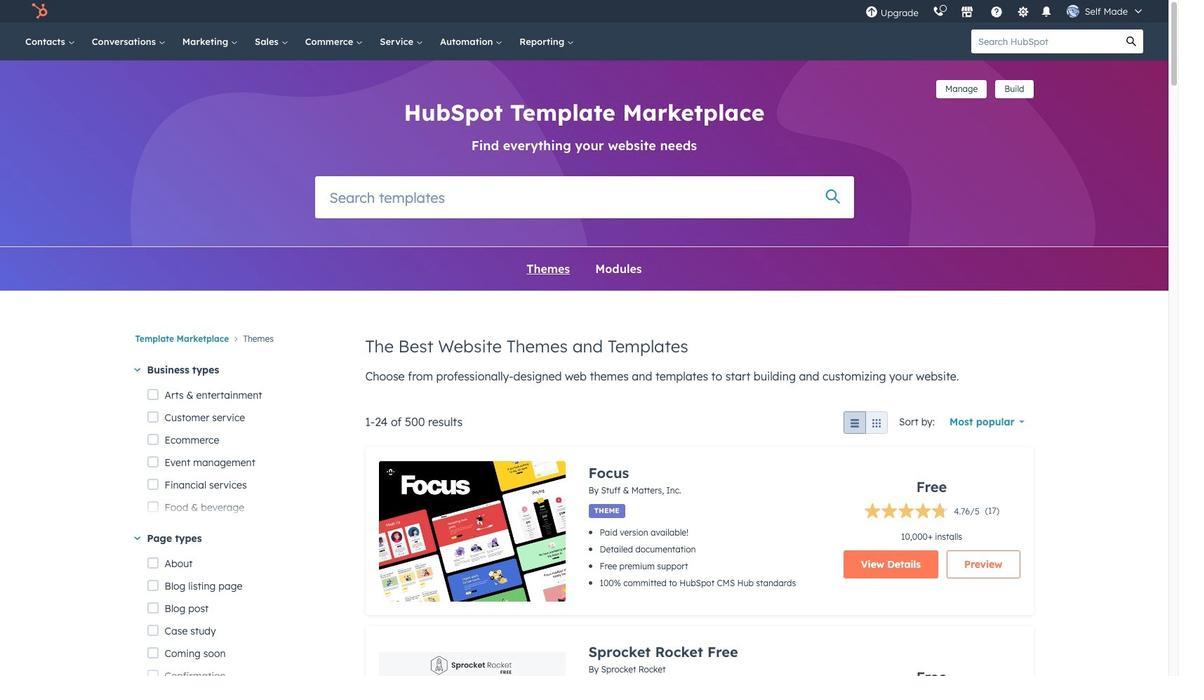 Task type: locate. For each thing, give the bounding box(es) containing it.
navigation
[[135, 330, 343, 362]]

0 vertical spatial caret image
[[134, 368, 140, 372]]

1 vertical spatial caret image
[[134, 537, 140, 540]]

Search templates search field
[[315, 176, 854, 218]]

1 caret image from the top
[[134, 368, 140, 372]]

page types group
[[147, 553, 343, 676]]

grid view image
[[872, 419, 883, 430]]

list view image
[[850, 419, 861, 430]]

2 caret image from the top
[[134, 537, 140, 540]]

caret image
[[134, 368, 140, 372], [134, 537, 140, 540]]

menu
[[859, 0, 1152, 22]]

caret image for the page types group
[[134, 537, 140, 540]]

Search HubSpot search field
[[972, 29, 1120, 53]]

marketplaces image
[[961, 6, 974, 19]]

group
[[844, 412, 900, 434]]



Task type: describe. For each thing, give the bounding box(es) containing it.
business types group
[[147, 384, 343, 676]]

caret image for business types group
[[134, 368, 140, 372]]

ruby anderson image
[[1067, 5, 1080, 18]]

overall rating meter
[[865, 503, 980, 522]]



Task type: vqa. For each thing, say whether or not it's contained in the screenshot.
banner
no



